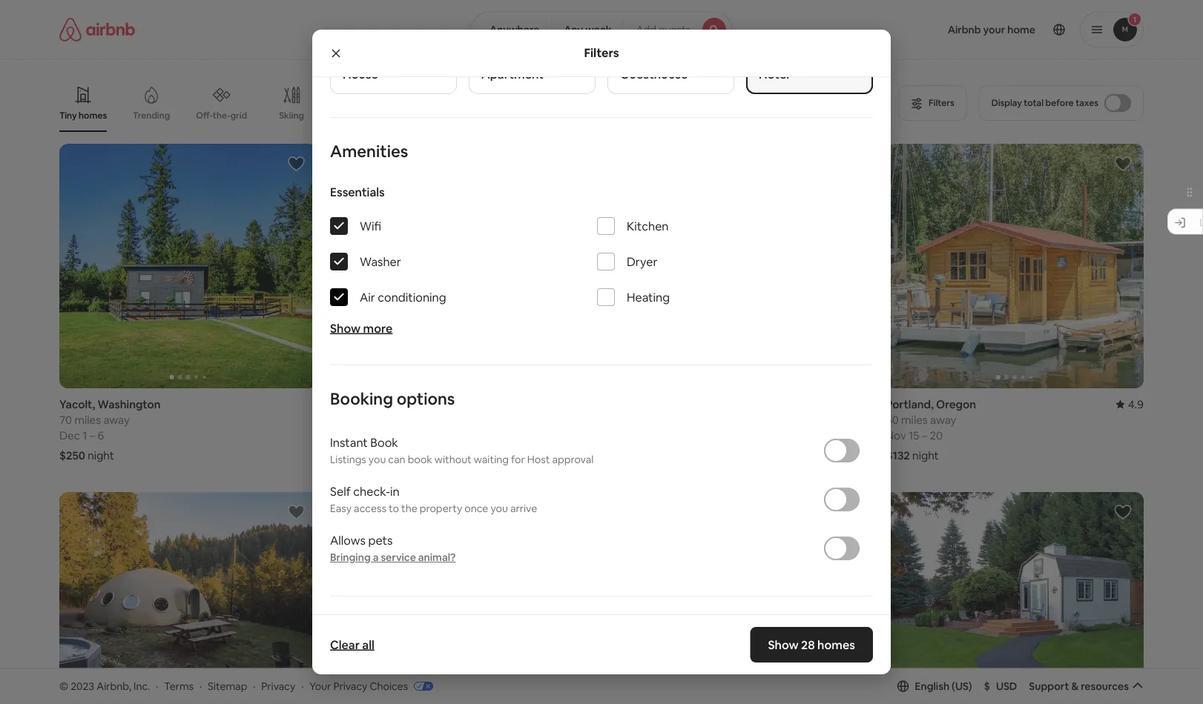 Task type: describe. For each thing, give the bounding box(es) containing it.
privacy link
[[261, 680, 295, 693]]

© 2023 airbnb, inc. ·
[[59, 680, 158, 693]]

none search field containing anywhere
[[471, 12, 732, 47]]

miles for 1
[[75, 413, 101, 427]]

guesthouse
[[620, 66, 688, 82]]

grid
[[230, 110, 247, 121]]

any week button
[[551, 12, 624, 47]]

clear
[[330, 638, 360, 653]]

skiing
[[279, 110, 304, 121]]

dec
[[59, 429, 80, 443]]

essentials
[[330, 184, 385, 200]]

wifi
[[360, 219, 381, 234]]

nov 2 – 7 $148 night
[[335, 429, 388, 463]]

house
[[343, 66, 378, 82]]

booking options
[[330, 388, 455, 410]]

apartment button
[[469, 0, 596, 94]]

homes for historical homes
[[797, 110, 826, 121]]

booking
[[330, 388, 393, 410]]

book
[[408, 453, 432, 467]]

treehouses
[[684, 110, 732, 121]]

kitchen
[[627, 219, 669, 234]]

english (us)
[[915, 680, 972, 694]]

show for show map
[[567, 615, 594, 628]]

sitemap link
[[208, 680, 247, 693]]

bringing a service animal? button
[[330, 551, 456, 565]]

airbnb,
[[97, 680, 131, 693]]

show map button
[[553, 604, 651, 639]]

filters dialog
[[312, 0, 891, 705]]

1
[[83, 429, 87, 443]]

allows
[[330, 533, 366, 548]]

anywhere
[[490, 23, 540, 36]]

2 privacy from the left
[[333, 680, 367, 693]]

map
[[596, 615, 618, 628]]

heating
[[627, 290, 670, 305]]

without
[[435, 453, 472, 467]]

show more
[[330, 321, 393, 336]]

pets
[[368, 533, 393, 548]]

portland,
[[886, 397, 934, 412]]

guesthouse button
[[608, 0, 734, 94]]

sitemap
[[208, 680, 247, 693]]

beachfront
[[850, 110, 896, 121]]

taxes
[[1076, 97, 1099, 109]]

oregon for portland, oregon 50 miles away nov 15 – 20 $132 night
[[936, 397, 976, 412]]

away for 20
[[930, 413, 957, 427]]

©
[[59, 680, 68, 693]]

instant book listings you can book without waiting for host approval
[[330, 435, 594, 467]]

add to wishlist: portland, oregon image
[[839, 504, 857, 522]]

terms · sitemap · privacy ·
[[164, 680, 304, 693]]

group containing off-the-grid
[[59, 74, 896, 132]]

check-
[[353, 484, 390, 499]]

property
[[420, 502, 462, 516]]

add to wishlist: vancouver, washington image
[[1114, 504, 1132, 522]]

15
[[909, 429, 920, 443]]

nov inside nov 2 – 7 $148 night
[[335, 429, 355, 443]]

access
[[354, 502, 386, 516]]

show for show 28 homes
[[768, 638, 799, 653]]

4 · from the left
[[301, 680, 304, 693]]

total
[[1024, 97, 1044, 109]]

washer
[[360, 254, 401, 269]]

historical homes
[[756, 110, 826, 121]]

clear all button
[[323, 631, 382, 660]]

you inside instant book listings you can book without waiting for host approval
[[369, 453, 386, 467]]

self check-in easy access to the property once you arrive
[[330, 484, 537, 516]]

away for 6
[[103, 413, 130, 427]]

$250
[[59, 449, 85, 463]]

allows pets bringing a service animal?
[[330, 533, 456, 565]]

add to wishlist: eugene, oregon image
[[287, 504, 305, 522]]

night for $132
[[913, 449, 939, 463]]

nov inside "portland, oregon 50 miles away nov 15 – 20 $132 night"
[[886, 429, 906, 443]]

the
[[401, 502, 417, 516]]

hotel
[[759, 66, 789, 82]]

tiny
[[59, 110, 77, 121]]

bend,
[[335, 397, 365, 412]]

listings
[[330, 453, 366, 467]]

bringing
[[330, 551, 371, 565]]

yacolt,
[[59, 397, 95, 412]]

4.9
[[1128, 397, 1144, 412]]

more
[[363, 321, 393, 336]]

arrive
[[510, 502, 537, 516]]

$ usd
[[984, 680, 1017, 694]]

your
[[310, 680, 331, 693]]

1 · from the left
[[156, 680, 158, 693]]

night for $250
[[88, 449, 114, 463]]

display
[[992, 97, 1022, 109]]

apartment
[[481, 66, 544, 82]]

amenities
[[330, 141, 408, 162]]

guests
[[659, 23, 691, 36]]

conditioning
[[378, 290, 446, 305]]

terms
[[164, 680, 194, 693]]

– inside nov 2 – 7 $148 night
[[366, 429, 372, 443]]

in
[[390, 484, 400, 499]]

4.9 out of 5 average rating image
[[1116, 397, 1144, 412]]

20
[[930, 429, 943, 443]]

dryer
[[627, 254, 658, 269]]

– for nov
[[922, 429, 928, 443]]



Task type: vqa. For each thing, say whether or not it's contained in the screenshot.
Bend,
yes



Task type: locate. For each thing, give the bounding box(es) containing it.
miles
[[75, 413, 101, 427], [901, 413, 928, 427]]

1 horizontal spatial show
[[567, 615, 594, 628]]

profile element
[[750, 0, 1144, 59]]

2 horizontal spatial show
[[768, 638, 799, 653]]

away inside "portland, oregon 50 miles away nov 15 – 20 $132 night"
[[930, 413, 957, 427]]

off-the-grid
[[196, 110, 247, 121]]

2 – from the left
[[366, 429, 372, 443]]

animal?
[[418, 551, 456, 565]]

1 vertical spatial show
[[567, 615, 594, 628]]

70
[[59, 413, 72, 427]]

views
[[636, 110, 660, 121]]

add guests
[[636, 23, 691, 36]]

0 horizontal spatial show
[[330, 321, 361, 336]]

50
[[886, 413, 899, 427]]

0 horizontal spatial nov
[[335, 429, 355, 443]]

show left 28
[[768, 638, 799, 653]]

easy
[[330, 502, 352, 516]]

amazing
[[597, 110, 634, 121]]

0 horizontal spatial –
[[90, 429, 95, 443]]

night down 7
[[362, 449, 388, 463]]

privacy left your
[[261, 680, 295, 693]]

1 horizontal spatial night
[[362, 449, 388, 463]]

1 nov from the left
[[335, 429, 355, 443]]

for
[[511, 453, 525, 467]]

options
[[397, 388, 455, 410]]

night down 6
[[88, 449, 114, 463]]

resources
[[1081, 680, 1129, 694]]

you
[[369, 453, 386, 467], [491, 502, 508, 516]]

homes right tiny
[[79, 110, 107, 121]]

nov left 2
[[335, 429, 355, 443]]

choices
[[370, 680, 408, 693]]

1 horizontal spatial miles
[[901, 413, 928, 427]]

you inside self check-in easy access to the property once you arrive
[[491, 502, 508, 516]]

show more button
[[330, 321, 393, 336]]

yacolt, washington 70 miles away dec 1 – 6 $250 night
[[59, 397, 161, 463]]

– left 7
[[366, 429, 372, 443]]

1 vertical spatial you
[[491, 502, 508, 516]]

your privacy choices link
[[310, 680, 433, 694]]

2 miles from the left
[[901, 413, 928, 427]]

all
[[362, 638, 375, 653]]

0 horizontal spatial away
[[103, 413, 130, 427]]

add to wishlist: yacolt, washington image
[[287, 155, 305, 173]]

· left "privacy" link
[[253, 680, 256, 693]]

nov down 50
[[886, 429, 906, 443]]

2 horizontal spatial night
[[913, 449, 939, 463]]

portland, oregon 50 miles away nov 15 – 20 $132 night
[[886, 397, 976, 463]]

$132
[[886, 449, 910, 463]]

any week
[[564, 23, 612, 36]]

– inside "portland, oregon 50 miles away nov 15 – 20 $132 night"
[[922, 429, 928, 443]]

miles inside "portland, oregon 50 miles away nov 15 – 20 $132 night"
[[901, 413, 928, 427]]

0 horizontal spatial miles
[[75, 413, 101, 427]]

night inside yacolt, washington 70 miles away dec 1 – 6 $250 night
[[88, 449, 114, 463]]

service
[[381, 551, 416, 565]]

2
[[358, 429, 364, 443]]

can
[[388, 453, 406, 467]]

0 horizontal spatial oregon
[[367, 397, 407, 412]]

display total before taxes button
[[979, 85, 1144, 121]]

bend, oregon
[[335, 397, 407, 412]]

2023
[[71, 680, 94, 693]]

away up '20'
[[930, 413, 957, 427]]

night down '20'
[[913, 449, 939, 463]]

host
[[527, 453, 550, 467]]

·
[[156, 680, 158, 693], [200, 680, 202, 693], [253, 680, 256, 693], [301, 680, 304, 693]]

– right 1
[[90, 429, 95, 443]]

2 · from the left
[[200, 680, 202, 693]]

7
[[374, 429, 380, 443]]

1 horizontal spatial away
[[930, 413, 957, 427]]

homes
[[797, 110, 826, 121], [79, 110, 107, 121], [818, 638, 855, 653]]

1 horizontal spatial oregon
[[936, 397, 976, 412]]

2 oregon from the left
[[936, 397, 976, 412]]

homes inside filters dialog
[[818, 638, 855, 653]]

omg!
[[541, 110, 565, 121]]

1 away from the left
[[103, 413, 130, 427]]

oregon up '20'
[[936, 397, 976, 412]]

– inside yacolt, washington 70 miles away dec 1 – 6 $250 night
[[90, 429, 95, 443]]

$
[[984, 680, 990, 694]]

3 – from the left
[[922, 429, 928, 443]]

&
[[1072, 680, 1079, 694]]

terms link
[[164, 680, 194, 693]]

night inside "portland, oregon 50 miles away nov 15 – 20 $132 night"
[[913, 449, 939, 463]]

mansions
[[403, 110, 442, 121]]

miles up the 15
[[901, 413, 928, 427]]

miles inside yacolt, washington 70 miles away dec 1 – 6 $250 night
[[75, 413, 101, 427]]

homes for tiny homes
[[79, 110, 107, 121]]

once
[[465, 502, 488, 516]]

show left map
[[567, 615, 594, 628]]

3 · from the left
[[253, 680, 256, 693]]

show left more at the top
[[330, 321, 361, 336]]

0 horizontal spatial privacy
[[261, 680, 295, 693]]

off-
[[196, 110, 213, 121]]

show for show more
[[330, 321, 361, 336]]

· left your
[[301, 680, 304, 693]]

1 horizontal spatial privacy
[[333, 680, 367, 693]]

add guests button
[[624, 12, 732, 47]]

miles for 15
[[901, 413, 928, 427]]

night
[[88, 449, 114, 463], [362, 449, 388, 463], [913, 449, 939, 463]]

$148
[[335, 449, 360, 463]]

2 vertical spatial show
[[768, 638, 799, 653]]

oregon up 7
[[367, 397, 407, 412]]

waiting
[[474, 453, 509, 467]]

– for dec
[[90, 429, 95, 443]]

show 28 homes
[[768, 638, 855, 653]]

english
[[915, 680, 950, 694]]

3 night from the left
[[913, 449, 939, 463]]

away inside yacolt, washington 70 miles away dec 1 – 6 $250 night
[[103, 413, 130, 427]]

(us)
[[952, 680, 972, 694]]

2 horizontal spatial –
[[922, 429, 928, 443]]

1 horizontal spatial nov
[[886, 429, 906, 443]]

self
[[330, 484, 351, 499]]

beach
[[344, 110, 370, 121]]

–
[[90, 429, 95, 443], [366, 429, 372, 443], [922, 429, 928, 443]]

1 horizontal spatial you
[[491, 502, 508, 516]]

add
[[636, 23, 656, 36]]

washington
[[98, 397, 161, 412]]

oregon for bend, oregon
[[367, 397, 407, 412]]

0 horizontal spatial you
[[369, 453, 386, 467]]

1 night from the left
[[88, 449, 114, 463]]

1 horizontal spatial –
[[366, 429, 372, 443]]

0 horizontal spatial night
[[88, 449, 114, 463]]

privacy right your
[[333, 680, 367, 693]]

air conditioning
[[360, 290, 446, 305]]

group
[[59, 74, 896, 132], [59, 144, 317, 389], [335, 144, 593, 389], [611, 144, 868, 389], [886, 144, 1144, 389], [59, 493, 317, 705], [335, 493, 593, 705], [611, 493, 868, 705], [886, 493, 1144, 705], [312, 597, 891, 705]]

· right inc. at bottom left
[[156, 680, 158, 693]]

– right the 15
[[922, 429, 928, 443]]

cabins
[[473, 110, 502, 121]]

filters
[[584, 45, 619, 60]]

1 – from the left
[[90, 429, 95, 443]]

show map
[[567, 615, 618, 628]]

2 night from the left
[[362, 449, 388, 463]]

you right once
[[491, 502, 508, 516]]

display total before taxes
[[992, 97, 1099, 109]]

· right terms "link"
[[200, 680, 202, 693]]

miles up 1
[[75, 413, 101, 427]]

your privacy choices
[[310, 680, 408, 693]]

night inside nov 2 – 7 $148 night
[[362, 449, 388, 463]]

1 miles from the left
[[75, 413, 101, 427]]

0 vertical spatial show
[[330, 321, 361, 336]]

you down the "book"
[[369, 453, 386, 467]]

trending
[[133, 110, 170, 121]]

usd
[[996, 680, 1017, 694]]

show 28 homes link
[[750, 628, 873, 663]]

homes right historical
[[797, 110, 826, 121]]

0 vertical spatial you
[[369, 453, 386, 467]]

homes right 28
[[818, 638, 855, 653]]

house button
[[330, 0, 457, 94]]

week
[[586, 23, 612, 36]]

2 nov from the left
[[886, 429, 906, 443]]

the-
[[213, 110, 230, 121]]

1 privacy from the left
[[261, 680, 295, 693]]

oregon inside "portland, oregon 50 miles away nov 15 – 20 $132 night"
[[936, 397, 976, 412]]

2 away from the left
[[930, 413, 957, 427]]

air
[[360, 290, 375, 305]]

1 oregon from the left
[[367, 397, 407, 412]]

None search field
[[471, 12, 732, 47]]

oregon
[[367, 397, 407, 412], [936, 397, 976, 412]]

add to wishlist: portland, oregon image
[[1114, 155, 1132, 173]]

privacy
[[261, 680, 295, 693], [333, 680, 367, 693]]

away down washington
[[103, 413, 130, 427]]

show inside button
[[567, 615, 594, 628]]



